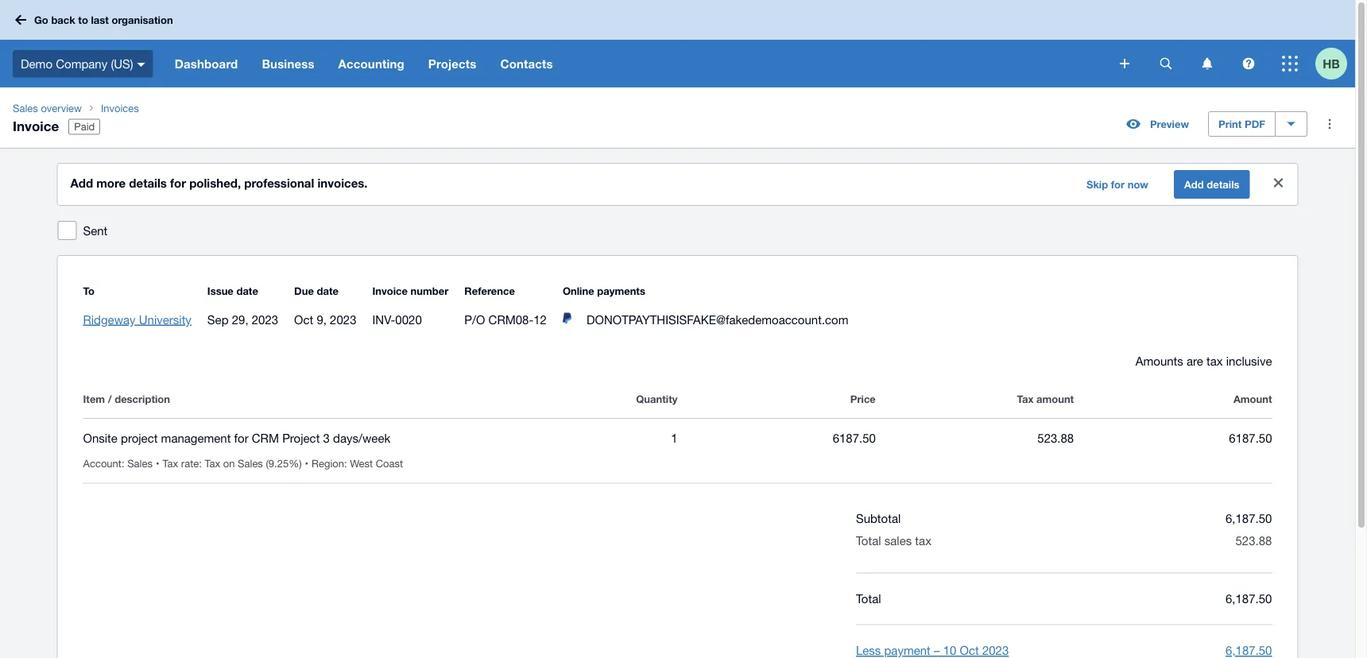 Task type: locate. For each thing, give the bounding box(es) containing it.
hb button
[[1316, 40, 1356, 87]]

1 horizontal spatial details
[[1207, 178, 1240, 190]]

1 horizontal spatial tax
[[1207, 354, 1223, 368]]

tax right are
[[1207, 354, 1223, 368]]

tax left on
[[205, 457, 220, 470]]

invoice number
[[373, 285, 449, 297]]

last
[[91, 14, 109, 26]]

1 horizontal spatial invoice
[[373, 285, 408, 297]]

1 : from the left
[[122, 457, 124, 470]]

number
[[411, 285, 449, 297]]

1 horizontal spatial 2023
[[330, 312, 357, 326]]

svg image up the preview "button"
[[1120, 59, 1130, 68]]

item
[[83, 393, 105, 405]]

0 vertical spatial oct
[[294, 312, 314, 326]]

issue date
[[207, 285, 258, 297]]

1 date from the left
[[237, 285, 258, 297]]

1 cell
[[480, 429, 678, 448]]

2 horizontal spatial sales
[[238, 457, 263, 470]]

row up the 1
[[83, 390, 1273, 418]]

donotpaythisisfake@fakedemoaccount.com
[[587, 312, 849, 326]]

row
[[83, 390, 1273, 418], [83, 419, 1273, 484]]

business button
[[250, 40, 326, 87]]

: for account
[[122, 457, 124, 470]]

0 vertical spatial row
[[83, 390, 1273, 418]]

add inside button
[[1185, 178, 1204, 190]]

1 vertical spatial row
[[83, 419, 1273, 484]]

1 vertical spatial tax
[[915, 534, 932, 548]]

1 horizontal spatial tax
[[205, 457, 220, 470]]

2023
[[252, 312, 278, 326], [330, 312, 357, 326], [983, 644, 1009, 658]]

2 horizontal spatial for
[[1111, 178, 1125, 190]]

0 horizontal spatial sales
[[13, 102, 38, 114]]

6187.50 cell down amount column header
[[1074, 429, 1273, 448]]

tax
[[1207, 354, 1223, 368], [915, 534, 932, 548]]

amounts
[[1136, 354, 1184, 368]]

sales
[[885, 534, 912, 548]]

sales
[[13, 102, 38, 114], [127, 457, 153, 470], [238, 457, 263, 470]]

svg image up pdf
[[1243, 58, 1255, 70]]

2 row from the top
[[83, 419, 1273, 484]]

ridgeway university link
[[83, 312, 192, 326]]

amount
[[1037, 393, 1074, 405]]

tax left amount
[[1017, 393, 1034, 405]]

1 6,187.50 from the top
[[1226, 512, 1273, 526]]

details right the more
[[129, 176, 167, 190]]

account
[[83, 457, 122, 470]]

0 vertical spatial tax
[[1207, 354, 1223, 368]]

6187.50 cell down price column header
[[678, 429, 876, 448]]

date right due
[[317, 285, 339, 297]]

details left the close icon
[[1207, 178, 1240, 190]]

2 cell from the left
[[163, 457, 312, 470]]

for left polished,
[[170, 176, 186, 190]]

1 vertical spatial 523.88
[[1236, 534, 1273, 548]]

add for add details
[[1185, 178, 1204, 190]]

6187.50 down price
[[833, 431, 876, 445]]

tax amount
[[1017, 393, 1074, 405]]

1 total from the top
[[856, 534, 881, 548]]

go
[[34, 14, 48, 26]]

6187.50 for second 6187.50 cell from right
[[833, 431, 876, 445]]

item / description column header
[[83, 390, 480, 409]]

cell
[[83, 457, 163, 470], [163, 457, 312, 470], [312, 457, 410, 470]]

price
[[851, 393, 876, 405]]

6187.50 down amount
[[1230, 431, 1273, 445]]

cell down onsite project management for crm project 3 days/week
[[163, 457, 312, 470]]

days/week
[[333, 431, 391, 445]]

1 horizontal spatial date
[[317, 285, 339, 297]]

invoice for invoice number
[[373, 285, 408, 297]]

subtotal
[[856, 512, 901, 526]]

2023 right the 10
[[983, 644, 1009, 658]]

3 cell from the left
[[312, 457, 410, 470]]

svg image up print pdf button
[[1203, 58, 1213, 70]]

pdf
[[1245, 118, 1266, 130]]

1 vertical spatial total
[[856, 592, 881, 606]]

tax inside column header
[[1017, 393, 1034, 405]]

onsite
[[83, 431, 118, 445]]

due date
[[294, 285, 339, 297]]

navigation
[[163, 40, 1109, 87]]

1 vertical spatial svg image
[[1243, 58, 1255, 70]]

0 horizontal spatial tax
[[915, 534, 932, 548]]

oct right the 10
[[960, 644, 979, 658]]

tax amount column header
[[876, 390, 1074, 409]]

0 horizontal spatial tax
[[163, 457, 178, 470]]

online payments
[[563, 285, 646, 297]]

quantity
[[636, 393, 678, 405]]

0 horizontal spatial 2023
[[252, 312, 278, 326]]

invoice
[[13, 118, 59, 134], [373, 285, 408, 297]]

svg image
[[15, 15, 26, 25], [1243, 58, 1255, 70]]

svg image right the (us)
[[137, 63, 145, 67]]

: left west at the left bottom of page
[[344, 457, 347, 470]]

for for onsite project management for crm project 3 days/week
[[234, 431, 249, 445]]

region
[[312, 457, 344, 470]]

row down quantity
[[83, 419, 1273, 484]]

row containing onsite project management for crm project 3 days/week
[[83, 419, 1273, 484]]

cell down project
[[83, 457, 163, 470]]

2 total from the top
[[856, 592, 881, 606]]

6187.50 for 1st 6187.50 cell from right
[[1230, 431, 1273, 445]]

1 row from the top
[[83, 390, 1273, 418]]

:
[[122, 457, 124, 470], [199, 457, 202, 470], [344, 457, 347, 470]]

sent
[[83, 223, 108, 237]]

print pdf button
[[1209, 111, 1276, 137]]

date for 29,
[[237, 285, 258, 297]]

dashboard link
[[163, 40, 250, 87]]

total
[[856, 534, 881, 548], [856, 592, 881, 606]]

navigation containing dashboard
[[163, 40, 1109, 87]]

sales down project
[[127, 457, 153, 470]]

date
[[237, 285, 258, 297], [317, 285, 339, 297]]

0 horizontal spatial 523.88
[[1038, 431, 1074, 445]]

523.88 cell
[[876, 429, 1074, 448]]

10
[[944, 644, 957, 658]]

6,187.50
[[1226, 512, 1273, 526], [1226, 592, 1273, 606], [1226, 644, 1273, 658]]

table containing onsite project management for crm project 3 days/week
[[83, 371, 1273, 484]]

2 6187.50 cell from the left
[[1074, 429, 1273, 448]]

are
[[1187, 354, 1204, 368]]

row containing item / description
[[83, 390, 1273, 418]]

0 horizontal spatial 6187.50
[[833, 431, 876, 445]]

0 vertical spatial invoice
[[13, 118, 59, 134]]

1 horizontal spatial oct
[[960, 644, 979, 658]]

add
[[70, 176, 93, 190], [1185, 178, 1204, 190]]

invoice up inv-
[[373, 285, 408, 297]]

3 : from the left
[[344, 457, 347, 470]]

(9.25%)
[[266, 457, 302, 470]]

tax right sales
[[915, 534, 932, 548]]

total down subtotal on the bottom right of the page
[[856, 534, 881, 548]]

1 horizontal spatial :
[[199, 457, 202, 470]]

professional
[[244, 176, 314, 190]]

1 vertical spatial 6,187.50
[[1226, 592, 1273, 606]]

tax for tax rate : tax on sales (9.25%)
[[163, 457, 178, 470]]

details
[[129, 176, 167, 190], [1207, 178, 1240, 190]]

: down management at the bottom of the page
[[199, 457, 202, 470]]

1 horizontal spatial add
[[1185, 178, 1204, 190]]

table
[[83, 371, 1273, 484]]

skip for now button
[[1077, 172, 1159, 197]]

add right now
[[1185, 178, 1204, 190]]

0 horizontal spatial svg image
[[15, 15, 26, 25]]

amount
[[1234, 393, 1273, 405]]

sales right on
[[238, 457, 263, 470]]

0 horizontal spatial add
[[70, 176, 93, 190]]

0 horizontal spatial for
[[170, 176, 186, 190]]

cell down days/week
[[312, 457, 410, 470]]

2 6,187.50 from the top
[[1226, 592, 1273, 606]]

2 date from the left
[[317, 285, 339, 297]]

2 horizontal spatial 2023
[[983, 644, 1009, 658]]

svg image up preview
[[1161, 58, 1172, 70]]

2023 right 9,
[[330, 312, 357, 326]]

0 vertical spatial total
[[856, 534, 881, 548]]

sep
[[207, 312, 229, 326]]

oct
[[294, 312, 314, 326], [960, 644, 979, 658]]

invoices
[[101, 102, 139, 114]]

0 vertical spatial 6,187.50
[[1226, 512, 1273, 526]]

total up less
[[856, 592, 881, 606]]

6187.50 cell
[[678, 429, 876, 448], [1074, 429, 1273, 448]]

management
[[161, 431, 231, 445]]

1 cell from the left
[[83, 457, 163, 470]]

1 vertical spatial invoice
[[373, 285, 408, 297]]

due
[[294, 285, 314, 297]]

print
[[1219, 118, 1242, 130]]

more invoice options image
[[1314, 108, 1346, 140]]

1 horizontal spatial 6187.50
[[1230, 431, 1273, 445]]

for left now
[[1111, 178, 1125, 190]]

2 : from the left
[[199, 457, 202, 470]]

for
[[170, 176, 186, 190], [1111, 178, 1125, 190], [234, 431, 249, 445]]

add left the more
[[70, 176, 93, 190]]

description
[[115, 393, 170, 405]]

for inside cell
[[234, 431, 249, 445]]

banner
[[0, 0, 1356, 87]]

2023 right 29,
[[252, 312, 278, 326]]

dashboard
[[175, 56, 238, 71]]

organisation
[[112, 14, 173, 26]]

less payment – 10 oct 2023
[[856, 644, 1009, 658]]

0 vertical spatial svg image
[[15, 15, 26, 25]]

: down project
[[122, 457, 124, 470]]

2 horizontal spatial :
[[344, 457, 347, 470]]

svg image
[[1283, 56, 1298, 72], [1161, 58, 1172, 70], [1203, 58, 1213, 70], [1120, 59, 1130, 68], [137, 63, 145, 67]]

contacts button
[[489, 40, 565, 87]]

2 6187.50 from the left
[[1230, 431, 1273, 445]]

2 vertical spatial 6,187.50
[[1226, 644, 1273, 658]]

0 horizontal spatial :
[[122, 457, 124, 470]]

2023 for sep 29, 2023
[[252, 312, 278, 326]]

cell containing account
[[83, 457, 163, 470]]

paid
[[74, 121, 95, 133]]

/
[[108, 393, 112, 405]]

tax for are
[[1207, 354, 1223, 368]]

1 horizontal spatial for
[[234, 431, 249, 445]]

1 horizontal spatial sales
[[127, 457, 153, 470]]

1 vertical spatial oct
[[960, 644, 979, 658]]

tax for tax amount
[[1017, 393, 1034, 405]]

date right issue
[[237, 285, 258, 297]]

0 horizontal spatial invoice
[[13, 118, 59, 134]]

1 horizontal spatial 523.88
[[1236, 534, 1273, 548]]

1 6187.50 from the left
[[833, 431, 876, 445]]

quantity column header
[[480, 390, 678, 409]]

for left crm
[[234, 431, 249, 445]]

sales left 'overview'
[[13, 102, 38, 114]]

oct left 9,
[[294, 312, 314, 326]]

1 horizontal spatial 6187.50 cell
[[1074, 429, 1273, 448]]

tax left rate
[[163, 457, 178, 470]]

online
[[563, 285, 594, 297]]

demo company (us)
[[21, 57, 133, 71]]

0 horizontal spatial oct
[[294, 312, 314, 326]]

svg image inside go back to last organisation link
[[15, 15, 26, 25]]

0 horizontal spatial 6187.50 cell
[[678, 429, 876, 448]]

0 vertical spatial 523.88
[[1038, 431, 1074, 445]]

0 horizontal spatial date
[[237, 285, 258, 297]]

2023 for oct 9, 2023
[[330, 312, 357, 326]]

to
[[83, 285, 95, 297]]

invoice down sales overview link
[[13, 118, 59, 134]]

svg image left the go
[[15, 15, 26, 25]]

2 horizontal spatial tax
[[1017, 393, 1034, 405]]

account : sales
[[83, 457, 153, 470]]



Task type: vqa. For each thing, say whether or not it's contained in the screenshot.
Total's Total
yes



Task type: describe. For each thing, give the bounding box(es) containing it.
9,
[[317, 312, 327, 326]]

preview button
[[1117, 111, 1199, 137]]

accounting button
[[326, 40, 416, 87]]

0020
[[395, 312, 422, 326]]

contacts
[[500, 56, 553, 71]]

projects
[[428, 56, 477, 71]]

sep 29, 2023
[[207, 312, 278, 326]]

rate
[[181, 457, 199, 470]]

west
[[350, 457, 373, 470]]

onsite project management for crm project 3 days/week
[[83, 431, 391, 445]]

(us)
[[111, 57, 133, 71]]

accounting
[[338, 56, 405, 71]]

add details button
[[1174, 170, 1250, 199]]

–
[[934, 644, 940, 658]]

region : west coast
[[312, 457, 403, 470]]

ridgeway university
[[83, 312, 192, 326]]

12
[[534, 312, 547, 326]]

details inside 'add details' button
[[1207, 178, 1240, 190]]

issue
[[207, 285, 234, 297]]

banner containing dashboard
[[0, 0, 1356, 87]]

payment
[[885, 644, 931, 658]]

1 horizontal spatial svg image
[[1243, 58, 1255, 70]]

inv-
[[373, 312, 395, 326]]

go back to last organisation
[[34, 14, 173, 26]]

go back to last organisation link
[[10, 6, 183, 34]]

1
[[671, 431, 678, 445]]

navigation inside banner
[[163, 40, 1109, 87]]

add more details for polished, professional invoices.
[[70, 176, 368, 190]]

inclusive
[[1227, 354, 1273, 368]]

crm08-
[[489, 312, 534, 326]]

demo
[[21, 57, 52, 71]]

svg image inside demo company (us) popup button
[[137, 63, 145, 67]]

to
[[78, 14, 88, 26]]

: for region
[[344, 457, 347, 470]]

3 6,187.50 from the top
[[1226, 644, 1273, 658]]

item / description
[[83, 393, 170, 405]]

preview
[[1150, 118, 1190, 130]]

overview
[[41, 102, 82, 114]]

price column header
[[678, 390, 876, 409]]

cell containing tax rate
[[163, 457, 312, 470]]

sales overview
[[13, 102, 82, 114]]

1 6187.50 cell from the left
[[678, 429, 876, 448]]

add more details for polished, professional invoices. status
[[58, 164, 1298, 205]]

crm
[[252, 431, 279, 445]]

6,187.50 link
[[1226, 644, 1273, 658]]

3
[[323, 431, 330, 445]]

coast
[[376, 457, 403, 470]]

p/o
[[465, 312, 485, 326]]

amounts are tax inclusive
[[1136, 354, 1273, 368]]

total for total sales tax
[[856, 534, 881, 548]]

29,
[[232, 312, 249, 326]]

add for add more details for polished, professional invoices.
[[70, 176, 93, 190]]

onsite project management for crm project 3 days/week cell
[[83, 429, 480, 448]]

now
[[1128, 178, 1149, 190]]

tax for sales
[[915, 534, 932, 548]]

on
[[223, 457, 235, 470]]

invoices.
[[318, 176, 368, 190]]

6,187.50 for subtotal
[[1226, 512, 1273, 526]]

for inside button
[[1111, 178, 1125, 190]]

tax rate : tax on sales (9.25%)
[[163, 457, 302, 470]]

523.88 inside cell
[[1038, 431, 1074, 445]]

print pdf
[[1219, 118, 1266, 130]]

invoices link
[[95, 100, 145, 116]]

0 horizontal spatial details
[[129, 176, 167, 190]]

amount column header
[[1074, 390, 1273, 409]]

total sales tax
[[856, 534, 932, 548]]

total for total
[[856, 592, 881, 606]]

project
[[121, 431, 158, 445]]

polished,
[[189, 176, 241, 190]]

cell containing region
[[312, 457, 410, 470]]

svg image left hb at the right top
[[1283, 56, 1298, 72]]

payments
[[597, 285, 646, 297]]

project
[[282, 431, 320, 445]]

skip
[[1087, 178, 1109, 190]]

oct 9, 2023
[[294, 312, 357, 326]]

p/o crm08-12
[[465, 312, 547, 326]]

ridgeway
[[83, 312, 136, 326]]

date for 9,
[[317, 285, 339, 297]]

for for add more details for polished, professional invoices.
[[170, 176, 186, 190]]

skip for now
[[1087, 178, 1149, 190]]

invoice for invoice
[[13, 118, 59, 134]]

6,187.50 for total
[[1226, 592, 1273, 606]]

close image
[[1263, 167, 1295, 199]]

reference
[[465, 285, 515, 297]]

business
[[262, 56, 315, 71]]

inv-0020
[[373, 312, 422, 326]]

company
[[56, 57, 108, 71]]

projects button
[[416, 40, 489, 87]]

back
[[51, 14, 75, 26]]

add details
[[1185, 178, 1240, 190]]

hb
[[1323, 56, 1340, 71]]

sales overview link
[[6, 100, 88, 116]]



